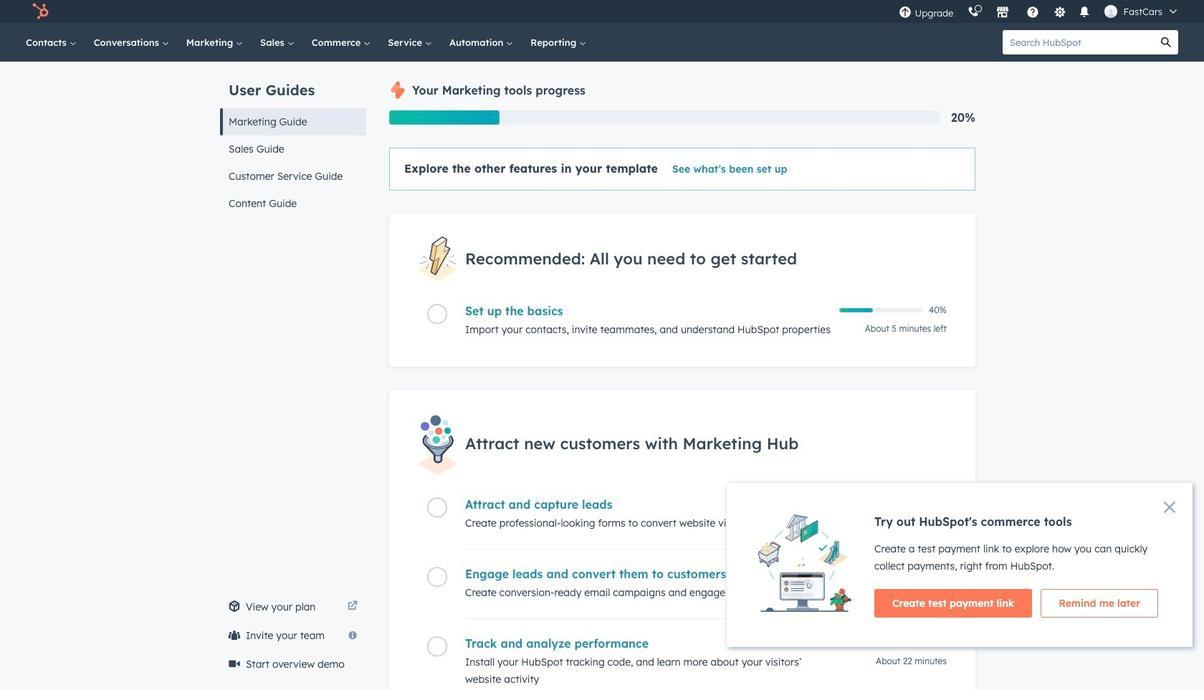 Task type: locate. For each thing, give the bounding box(es) containing it.
link opens in a new window image
[[348, 602, 358, 612]]

progress bar
[[389, 110, 500, 125]]

user guides element
[[220, 62, 366, 217]]

link opens in a new window image
[[348, 599, 358, 616]]

menu
[[892, 0, 1188, 23]]



Task type: describe. For each thing, give the bounding box(es) containing it.
close image
[[1165, 502, 1176, 513]]

[object object] complete progress bar
[[840, 309, 873, 313]]

Search HubSpot search field
[[1003, 30, 1155, 55]]

marketplaces image
[[997, 6, 1010, 19]]

christina overa image
[[1105, 5, 1118, 18]]



Task type: vqa. For each thing, say whether or not it's contained in the screenshot.
first press to sort. element from left
no



